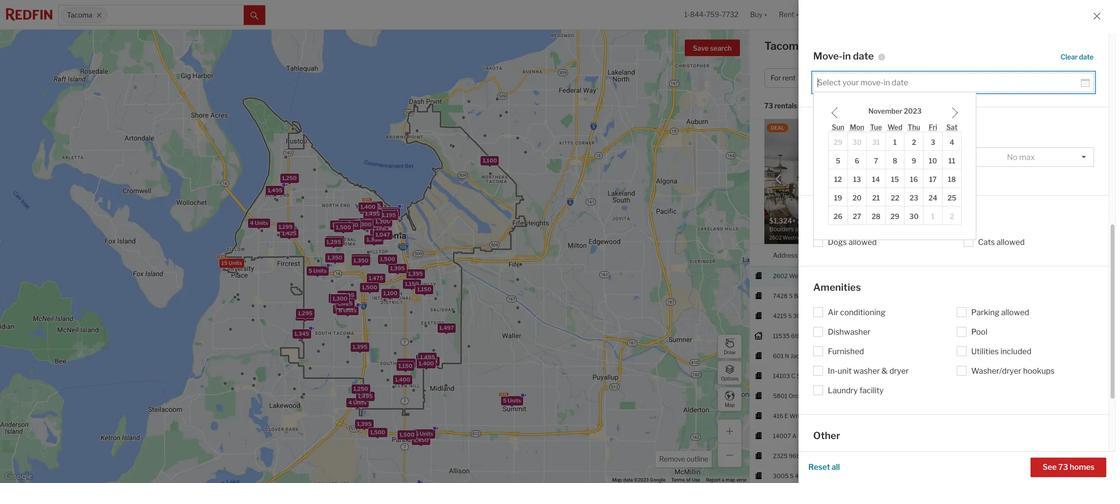 Task type: locate. For each thing, give the bounding box(es) containing it.
square footage
[[813, 122, 885, 134]]

reset all button
[[808, 458, 840, 478]]

move-in date
[[813, 50, 874, 62]]

1,318
[[331, 295, 345, 302]]

0 vertical spatial <
[[1047, 413, 1050, 420]]

1 vertical spatial 1,250
[[353, 386, 368, 393]]

status
[[1016, 157, 1034, 164]]

1 vertical spatial w
[[819, 393, 825, 400]]

on
[[941, 144, 949, 151]]

1 vertical spatial map
[[612, 478, 622, 483]]

2 vertical spatial days
[[1056, 473, 1069, 480]]

s left 30th
[[788, 312, 792, 320]]

no down lot at the right top
[[1007, 153, 1018, 162]]

tacoma for 601 n jackson ave
[[838, 353, 860, 360]]

tacoma up laundry
[[838, 373, 860, 380]]

1 horizontal spatial 4 units
[[348, 399, 366, 406]]

1,200
[[353, 255, 368, 262]]

rentals
[[775, 102, 797, 110]]

— up washer/dryer hookups
[[1004, 353, 1009, 360]]

day up 'see 73 homes'
[[1056, 453, 1065, 460]]

1,395
[[390, 265, 405, 272], [408, 270, 423, 277], [337, 301, 351, 307], [352, 344, 367, 351], [357, 421, 371, 427]]

2 no from the left
[[1007, 153, 1018, 162]]

dogs
[[828, 238, 847, 247]]

w up unit
[[819, 393, 825, 400]]

4 row from the top
[[829, 169, 962, 188]]

< 1 day down 26 days
[[1047, 413, 1065, 420]]

allowed right cats
[[997, 238, 1025, 247]]

row group
[[829, 132, 962, 225]]

allowed right dogs
[[849, 238, 877, 247]]

1 horizontal spatial 6
[[855, 157, 860, 165]]

0 horizontal spatial 73
[[765, 102, 773, 110]]

1 no from the left
[[859, 153, 870, 162]]

0 vertical spatial 15
[[891, 175, 899, 184]]

7428
[[773, 292, 788, 300]]

0 horizontal spatial w
[[819, 393, 825, 400]]

1 vertical spatial <
[[1047, 453, 1050, 460]]

map
[[725, 402, 735, 408], [612, 478, 622, 483]]

map inside button
[[725, 402, 735, 408]]

0 vertical spatial •
[[1083, 74, 1085, 82]]

remove outline
[[659, 455, 708, 464]]

2 inside cell
[[950, 213, 954, 221]]

1 right $1,300+ /mo
[[949, 453, 952, 460]]

0 vertical spatial day
[[1056, 413, 1065, 420]]

3 row from the top
[[829, 151, 962, 169]]

mon nov 27 2023 cell
[[848, 206, 867, 225]]

1 vertical spatial 30
[[910, 213, 919, 221]]

550
[[1004, 373, 1015, 380]]

601
[[773, 353, 784, 360]]

mon nov 13 2023 cell
[[848, 169, 867, 188]]

< 1 day
[[1047, 413, 1065, 420], [1047, 453, 1065, 460]]

• right filters
[[1083, 74, 1085, 82]]

s up reset
[[811, 453, 814, 460]]

1 down the 24
[[931, 213, 935, 221]]

2 < from the top
[[1047, 453, 1050, 460]]

map left data
[[612, 478, 622, 483]]

wed nov 15 2023 cell
[[886, 169, 905, 188]]

6 inside cell
[[855, 157, 860, 165]]

1 vertical spatial favorite this home image
[[1092, 470, 1103, 481]]

0 horizontal spatial 1,450
[[343, 222, 358, 229]]

1 horizontal spatial 1,450
[[380, 210, 395, 217]]

report a map error
[[706, 478, 747, 483]]

row containing 12
[[829, 169, 962, 188]]

1 horizontal spatial 15
[[891, 175, 899, 184]]

96th
[[789, 453, 802, 460]]

6 row from the top
[[829, 206, 962, 225]]

date right in
[[853, 50, 874, 62]]

0 vertical spatial < 1 day
[[1047, 413, 1065, 420]]

days
[[992, 144, 1005, 151], [1056, 373, 1069, 380], [1056, 473, 1069, 480]]

0 horizontal spatial 1,100
[[383, 290, 397, 297]]

st right c
[[797, 373, 803, 380]]

favorite this home image down favorite this home image
[[1092, 470, 1103, 481]]

up to $1.5k
[[825, 74, 862, 82]]

allowed right the parking
[[1001, 308, 1029, 318]]

1 vertical spatial day
[[1056, 453, 1065, 460]]

6 for 6
[[855, 157, 860, 165]]

1 horizontal spatial e
[[814, 332, 817, 340]]

< 1 day for 610-650
[[1047, 453, 1065, 460]]

2 day from the top
[[1056, 453, 1065, 460]]

Select your move-in date text field
[[818, 78, 1081, 87]]

1 vertical spatial 8
[[338, 307, 342, 314]]

1,495
[[268, 187, 282, 194], [365, 210, 380, 217], [328, 237, 342, 244], [297, 312, 312, 319], [420, 354, 435, 361], [399, 360, 414, 367], [358, 393, 372, 400]]

1 horizontal spatial to
[[950, 153, 957, 161]]

mon nov 20 2023 cell
[[848, 188, 867, 206]]

1,095
[[339, 292, 354, 299]]

0 vertical spatial 4 units
[[250, 220, 268, 227]]

0 vertical spatial to
[[835, 74, 842, 82]]

1 vertical spatial 73
[[1058, 463, 1068, 472]]

8 inside map region
[[338, 307, 342, 314]]

air conditioning
[[828, 308, 886, 318]]

< 1 day for 750
[[1047, 413, 1065, 420]]

row containing 26
[[829, 206, 962, 225]]

2 horizontal spatial 1,450
[[413, 437, 428, 444]]

< 1 day up the "see"
[[1047, 453, 1065, 460]]

move-
[[813, 50, 843, 62]]

remove up to $1.5k image
[[865, 75, 871, 81]]

0 horizontal spatial 3
[[340, 219, 344, 226]]

26 for 26
[[834, 213, 843, 221]]

759-
[[706, 10, 722, 19]]

14
[[872, 175, 880, 184]]

2 for 2 days
[[987, 144, 991, 151]]

0 vertical spatial map
[[725, 402, 735, 408]]

row containing sun
[[829, 122, 962, 132]]

tacoma for 3005 s 47th st
[[838, 473, 860, 480]]

tacoma up air conditioning
[[838, 292, 860, 300]]

date right clear
[[1079, 53, 1094, 61]]

footage
[[849, 122, 885, 134]]

29 for wed nov 29 2023 cell
[[891, 213, 900, 221]]

1 up the "see"
[[1052, 453, 1054, 460]]

26 down 19
[[834, 213, 843, 221]]

1 vertical spatial to
[[950, 153, 957, 161]]

1 horizontal spatial 30
[[910, 213, 919, 221]]

• inside 73 rentals • sort recommended
[[802, 102, 804, 111]]

tacoma for 5801 orchard st w
[[838, 393, 860, 400]]

1 < from the top
[[1047, 413, 1050, 420]]

0 horizontal spatial e
[[785, 413, 788, 420]]

2 horizontal spatial 5 units
[[503, 397, 521, 404]]

4 inside cell
[[950, 138, 954, 147]]

sat dec 02 2023 cell
[[943, 206, 962, 225]]

ave right jackson
[[814, 353, 824, 360]]

to right the "up"
[[835, 74, 842, 82]]

thu nov 02 2023 cell
[[905, 132, 924, 151]]

e right "6th"
[[814, 332, 817, 340]]

day down 26 days
[[1056, 413, 1065, 420]]

3 inside map region
[[340, 219, 344, 226]]

1 horizontal spatial 3
[[931, 138, 935, 147]]

grid containing november 2023
[[829, 107, 962, 225]]

28
[[872, 213, 881, 221]]

draw
[[724, 350, 736, 355]]

tacoma for 2325 96th st s
[[838, 453, 860, 460]]

tacoma up unit
[[838, 353, 860, 360]]

1 horizontal spatial 29
[[891, 213, 900, 221]]

parking
[[971, 308, 1000, 318]]

tue
[[870, 123, 882, 131]]

allowed for dogs allowed
[[849, 238, 877, 247]]

no for no max
[[1007, 153, 1018, 162]]

map down options
[[725, 402, 735, 408]]

0 vertical spatial 3
[[931, 138, 935, 147]]

reset
[[808, 463, 830, 472]]

day for 750
[[1056, 413, 1065, 420]]

google image
[[2, 471, 35, 484]]

29 down the 22
[[891, 213, 900, 221]]

0 horizontal spatial map
[[612, 478, 622, 483]]

0 vertical spatial favorite this home image
[[1092, 410, 1103, 421]]

1 up pool
[[977, 312, 979, 320]]

jackson
[[791, 353, 813, 360]]

0 horizontal spatial 4 units
[[250, 220, 268, 227]]

26 inside sun nov 26 2023 cell
[[834, 213, 843, 221]]

grid
[[829, 107, 962, 225]]

map region
[[0, 0, 783, 484]]

november 2023
[[869, 107, 922, 115]]

30 down "mon"
[[853, 138, 862, 147]]

allowed
[[849, 238, 877, 247], [997, 238, 1025, 247], [1001, 308, 1029, 318]]

0 vertical spatial days
[[992, 144, 1005, 151]]

2 vertical spatial 1,450
[[413, 437, 428, 444]]

1 horizontal spatial •
[[1083, 74, 1085, 82]]

0 horizontal spatial 15
[[221, 259, 227, 266]]

date inside clear date button
[[1079, 53, 1094, 61]]

1 down 26 days
[[1052, 413, 1054, 420]]

1,350 left 1,200
[[327, 254, 342, 261]]

tacoma left remove tacoma 'image'
[[67, 11, 92, 19]]

4215
[[773, 312, 787, 320]]

on redfin
[[941, 144, 968, 151]]

thu nov 23 2023 cell
[[905, 188, 924, 206]]

sun nov 19 2023 cell
[[829, 188, 848, 206]]

1 horizontal spatial 1,250
[[353, 386, 368, 393]]

2 vertical spatial —
[[1004, 353, 1009, 360]]

air
[[828, 308, 839, 318]]

5801 orchard st w
[[773, 393, 825, 400]]

0 horizontal spatial no
[[859, 153, 870, 162]]

19
[[834, 194, 842, 202]]

e right 416 on the right bottom
[[785, 413, 788, 420]]

mon nov 06 2023 cell
[[848, 151, 867, 169]]

1 horizontal spatial w
[[831, 272, 837, 280]]

15
[[891, 175, 899, 184], [221, 259, 227, 266]]

3 inside cell
[[931, 138, 935, 147]]

day
[[1056, 413, 1065, 420], [1056, 453, 1065, 460]]

8 for 8 units
[[338, 307, 342, 314]]

1 vertical spatial e
[[785, 413, 788, 420]]

terms
[[671, 478, 685, 483]]

tacoma down all
[[838, 473, 860, 480]]

tacoma for 11535 6th ave e
[[838, 332, 860, 340]]

• left sort
[[802, 102, 804, 111]]

st right orchard
[[812, 393, 818, 400]]

wed
[[888, 123, 903, 131]]

days left lot at the right top
[[992, 144, 1005, 151]]

report a map error link
[[706, 478, 747, 483]]

thu nov 09 2023 cell
[[905, 151, 924, 169]]

ft.
[[956, 130, 963, 138]]

w
[[831, 272, 837, 280], [819, 393, 825, 400]]

to inside button
[[835, 74, 842, 82]]

tue nov 14 2023 cell
[[867, 169, 886, 188]]

mon
[[850, 123, 864, 131]]

tacoma for 4215 s 30th st
[[838, 312, 860, 320]]

1 vertical spatial 5 units
[[335, 305, 353, 312]]

days down 'see 73 homes'
[[1056, 473, 1069, 480]]

tacoma up furnished at the bottom
[[838, 332, 860, 340]]

save search button
[[685, 40, 740, 56]]

tacoma down unit
[[838, 393, 860, 400]]

income restricted
[[828, 457, 893, 466]]

0 vertical spatial /mo
[[906, 373, 917, 380]]

cats
[[978, 238, 995, 247]]

previous button image
[[774, 174, 784, 184]]

fri nov 24 2023 cell
[[924, 188, 943, 206]]

mon oct 30 2023 cell
[[848, 132, 867, 151]]

map
[[726, 478, 735, 483]]

1,475
[[369, 275, 383, 281]]

0 vertical spatial 26
[[834, 213, 843, 221]]

73 up 33 days at the bottom
[[1058, 463, 1068, 472]]

hoa
[[941, 157, 954, 164]]

73 left rentals
[[765, 102, 773, 110]]

map for map
[[725, 402, 735, 408]]

dialog
[[813, 92, 977, 240]]

1 vertical spatial 15
[[221, 259, 227, 266]]

0 horizontal spatial 6
[[415, 431, 419, 438]]

1 < 1 day from the top
[[1047, 413, 1065, 420]]

30 down 23
[[910, 213, 919, 221]]

0 vertical spatial 5 units
[[308, 267, 327, 274]]

0 horizontal spatial 29
[[834, 138, 843, 147]]

remove tacoma image
[[96, 12, 102, 18]]

2
[[912, 138, 916, 147], [987, 144, 991, 151], [950, 213, 954, 221], [949, 413, 953, 420]]

2 vertical spatial /mo
[[911, 453, 922, 460]]

0 horizontal spatial •
[[802, 102, 804, 111]]

1 vertical spatial 29
[[891, 213, 900, 221]]

2 row from the top
[[829, 132, 962, 151]]

days right hookups
[[1056, 373, 1069, 380]]

1,350 up 1,095
[[353, 257, 368, 264]]

8 for 8
[[893, 157, 897, 165]]

to down on redfin
[[950, 153, 957, 161]]

row group containing 29
[[829, 132, 962, 225]]

$1.5k
[[844, 74, 862, 82]]

5 row from the top
[[829, 188, 962, 206]]

square
[[813, 122, 847, 134]]

1 horizontal spatial 73
[[1058, 463, 1068, 472]]

0 vertical spatial 1,250
[[282, 174, 297, 181]]

1,400
[[360, 204, 375, 210], [361, 205, 377, 212], [419, 360, 434, 367], [395, 376, 410, 383]]

1 vertical spatial < 1 day
[[1047, 453, 1065, 460]]

8 down 1,025
[[338, 307, 342, 314]]

no left 7
[[859, 153, 870, 162]]

0 horizontal spatial 30
[[853, 138, 862, 147]]

favorite button checkbox
[[914, 122, 931, 138]]

1,300
[[375, 218, 390, 225], [357, 221, 372, 228], [370, 221, 385, 228], [332, 295, 347, 302]]

1 vertical spatial 3
[[340, 219, 344, 226]]

row containing 19
[[829, 188, 962, 206]]

favorite this home image
[[1092, 410, 1103, 421], [1092, 470, 1103, 481]]

wed nov 01 2023 cell
[[886, 132, 905, 151]]

0 vertical spatial 6
[[855, 157, 860, 165]]

favorite this home image
[[1092, 450, 1103, 461]]

tacoma up all
[[838, 453, 860, 460]]

26 for 26 days
[[1047, 373, 1055, 380]]

fri nov 17 2023 cell
[[924, 169, 943, 188]]

$/sq. ft.
[[941, 130, 963, 138]]

house, apartment button
[[882, 68, 964, 88]]

/mo right $1,300+
[[911, 453, 922, 460]]

26 right '550'
[[1047, 373, 1055, 380]]

3 for 3
[[931, 138, 935, 147]]

parking allowed
[[971, 308, 1029, 318]]

allowed for cats allowed
[[997, 238, 1025, 247]]

rentals
[[807, 40, 846, 52]]

rent
[[783, 74, 796, 82]]

0 vertical spatial 29
[[834, 138, 843, 147]]

4 units
[[250, 220, 268, 227], [348, 399, 366, 406]]

15 inside map region
[[221, 259, 227, 266]]

— right the parking
[[1004, 312, 1009, 320]]

1,350 up 1,200
[[366, 236, 381, 243]]

0 vertical spatial 30
[[853, 138, 862, 147]]

6 inside map region
[[415, 431, 419, 438]]

1 horizontal spatial 26
[[1047, 373, 1055, 380]]

submit search image
[[251, 12, 258, 19]]

1,425
[[282, 230, 296, 237]]

address button
[[773, 245, 798, 267]]

2 < 1 day from the top
[[1047, 453, 1065, 460]]

tacoma for 14103 c st s
[[838, 373, 860, 380]]

ave
[[819, 272, 829, 280], [802, 332, 812, 340], [814, 353, 824, 360], [810, 413, 820, 420]]

favorite this home image up favorite this home image
[[1092, 410, 1103, 421]]

2 vertical spatial 5 units
[[503, 397, 521, 404]]

date
[[853, 50, 874, 62], [1079, 53, 1094, 61]]

8
[[893, 157, 897, 165], [338, 307, 342, 314]]

/mo
[[906, 373, 917, 380], [906, 413, 917, 420], [911, 453, 922, 460]]

/mo up $1,300+ /mo
[[906, 413, 917, 420]]

0 vertical spatial 73
[[765, 102, 773, 110]]

6th
[[791, 332, 801, 340]]

• inside button
[[1083, 74, 1085, 82]]

1 vertical spatial 6
[[415, 431, 419, 438]]

1 vertical spatial days
[[1056, 373, 1069, 380]]

washer/dryer
[[971, 367, 1022, 376]]

washer
[[853, 367, 880, 376]]

0 horizontal spatial 26
[[834, 213, 843, 221]]

tacoma up dishwasher
[[838, 312, 860, 320]]

8 inside cell
[[893, 157, 897, 165]]

8 right the min
[[893, 157, 897, 165]]

14007
[[773, 433, 791, 440]]

14103
[[773, 373, 790, 380]]

15 inside cell
[[891, 175, 899, 184]]

1
[[893, 138, 897, 147], [931, 213, 935, 221], [977, 312, 979, 320], [977, 353, 979, 360], [977, 373, 979, 380], [834, 413, 837, 420], [977, 413, 979, 420], [1052, 413, 1054, 420], [949, 453, 952, 460], [977, 453, 979, 460], [1052, 453, 1054, 460]]

/mo right &
[[906, 373, 917, 380]]

1 horizontal spatial no
[[1007, 153, 1018, 162]]

1 day from the top
[[1056, 413, 1065, 420]]

w up amenities
[[831, 272, 837, 280]]

0 vertical spatial w
[[831, 272, 837, 280]]

days for 26 days
[[1056, 373, 1069, 380]]

0 vertical spatial 8
[[893, 157, 897, 165]]

e
[[814, 332, 817, 340], [785, 413, 788, 420]]

1 vertical spatial 26
[[1047, 373, 1055, 380]]

1 horizontal spatial 8
[[893, 157, 897, 165]]

1 horizontal spatial date
[[1079, 53, 1094, 61]]

0 horizontal spatial 8
[[338, 307, 342, 314]]

sat nov 25 2023 cell
[[943, 188, 962, 206]]

1 vertical spatial •
[[802, 102, 804, 111]]

15 for 15
[[891, 175, 899, 184]]

29 down sun
[[834, 138, 843, 147]]

$1,395
[[887, 413, 906, 420]]

lot
[[1016, 144, 1026, 151]]

24
[[929, 194, 938, 202]]

0 horizontal spatial to
[[835, 74, 842, 82]]

< right 750
[[1047, 413, 1050, 420]]

house, apartment
[[889, 74, 949, 82]]

1 horizontal spatial map
[[725, 402, 735, 408]]

0 vertical spatial 1,100
[[483, 157, 497, 164]]

sun nov 05 2023 cell
[[829, 151, 848, 169]]

row
[[829, 122, 962, 132], [829, 132, 962, 151], [829, 151, 962, 169], [829, 169, 962, 188], [829, 188, 962, 206], [829, 206, 962, 225]]

1 horizontal spatial 5 units
[[335, 305, 353, 312]]

2 inside cell
[[912, 138, 916, 147]]

2 for thu nov 02 2023 cell
[[912, 138, 916, 147]]

— up available on the top right
[[1076, 144, 1081, 151]]

1 vertical spatial /mo
[[906, 413, 917, 420]]

november
[[869, 107, 903, 115]]

0 vertical spatial 1,450
[[380, 210, 395, 217]]

25
[[948, 194, 957, 202]]

no
[[859, 153, 870, 162], [1007, 153, 1018, 162]]

None search field
[[108, 5, 244, 25]]

1 row from the top
[[829, 122, 962, 132]]

< up the "see"
[[1047, 453, 1050, 460]]

1 left 750
[[977, 413, 979, 420]]

1 vertical spatial —
[[1004, 312, 1009, 320]]

favorite button image
[[914, 122, 931, 138]]

0 vertical spatial e
[[814, 332, 817, 340]]



Task type: vqa. For each thing, say whether or not it's contained in the screenshot.
$1,395
yes



Task type: describe. For each thing, give the bounding box(es) containing it.
options
[[721, 376, 739, 382]]

21
[[872, 194, 880, 202]]

< for 750
[[1047, 413, 1050, 420]]

1,350 up 1,047
[[383, 209, 398, 215]]

westridge
[[789, 272, 818, 280]]

1,225
[[423, 358, 437, 365]]

tue oct 31 2023 cell
[[867, 132, 886, 151]]

reset all
[[808, 463, 840, 472]]

2602
[[773, 272, 788, 280]]

for rent button
[[765, 68, 815, 88]]

all filters • 4
[[1052, 74, 1091, 82]]

photo of 2602 westridge ave w, tacoma, wa 98466 image
[[765, 119, 933, 244]]

fri nov 03 2023 cell
[[924, 132, 943, 151]]

fri nov 10 2023 cell
[[924, 151, 943, 169]]

st right 47th
[[809, 473, 815, 480]]

recommended
[[827, 102, 876, 110]]

in-
[[828, 367, 838, 376]]

30 for mon oct 30 2023 cell
[[853, 138, 862, 147]]

tacoma up "parkland"
[[838, 413, 860, 420]]

days for 2 days
[[992, 144, 1005, 151]]

1 horizontal spatial 1,100
[[483, 157, 497, 164]]

options button
[[718, 361, 742, 385]]

tue nov 07 2023 cell
[[867, 151, 886, 169]]

601 n jackson ave
[[773, 353, 824, 360]]

1 favorite this home image from the top
[[1092, 410, 1103, 421]]

a
[[722, 478, 725, 483]]

tacoma for 7428 s bell st
[[838, 292, 860, 300]]

unit
[[838, 367, 852, 376]]

tue nov 28 2023 cell
[[867, 206, 886, 225]]

5801
[[773, 393, 788, 400]]

st right a
[[798, 433, 804, 440]]

1 vertical spatial 1,100
[[383, 290, 397, 297]]

$/sq.
[[941, 130, 955, 138]]

29 for sun oct 29 2023 cell
[[834, 138, 843, 147]]

2 for sat dec 02 2023 cell
[[950, 213, 954, 221]]

33
[[1047, 473, 1055, 480]]

7
[[874, 157, 878, 165]]

0 vertical spatial —
[[1076, 144, 1081, 151]]

st right 96th
[[804, 453, 809, 460]]

house,
[[889, 74, 911, 82]]

17
[[929, 175, 937, 184]]

11
[[949, 157, 956, 165]]

pool
[[971, 328, 988, 337]]

w for 2602 westridge ave w
[[831, 272, 837, 280]]

1 vertical spatial 4 units
[[348, 399, 366, 406]]

address
[[773, 251, 798, 259]]

table
[[1080, 104, 1100, 113]]

/mo for $1,395 /mo
[[906, 413, 917, 420]]

st right 30th
[[808, 312, 814, 320]]

a
[[792, 433, 797, 440]]

remove outline button
[[656, 451, 712, 468]]

11535
[[773, 332, 790, 340]]

ave right "6th"
[[802, 332, 812, 340]]

7428 s bell st
[[773, 292, 811, 300]]

73 inside 73 rentals • sort recommended
[[765, 102, 773, 110]]

416 e wright ave unit 1 tacoma
[[773, 413, 860, 420]]

in-unit washer & dryer
[[828, 367, 909, 376]]

3 units
[[340, 219, 359, 226]]

sun nov 12 2023 cell
[[829, 169, 848, 188]]

3005
[[773, 473, 789, 480]]

all
[[1052, 74, 1061, 82]]

wed nov 22 2023 cell
[[886, 188, 905, 206]]

1 left 610- at bottom
[[977, 453, 979, 460]]

• for filters
[[1083, 74, 1085, 82]]

1 right unit
[[834, 413, 837, 420]]

other
[[813, 430, 840, 442]]

wed nov 29 2023 cell
[[886, 206, 905, 225]]

30 for thu nov 30 2023 cell
[[910, 213, 919, 221]]

8 units
[[338, 307, 356, 314]]

ave up amenities
[[819, 272, 829, 280]]

terms of use
[[671, 478, 700, 483]]

18
[[948, 175, 956, 184]]

1 down the 2.5
[[977, 353, 979, 360]]

s left 47th
[[790, 473, 794, 480]]

w for 5801 orchard st w
[[819, 393, 825, 400]]

2 favorite this home image from the top
[[1092, 470, 1103, 481]]

$1,395 /mo
[[887, 413, 917, 420]]

dialog containing november 2023
[[813, 92, 977, 240]]

row containing 5
[[829, 151, 962, 169]]

1,199
[[278, 224, 292, 230]]

cats allowed
[[978, 238, 1025, 247]]

restricted
[[857, 457, 893, 466]]

draw button
[[718, 335, 742, 359]]

15 for 15 units
[[221, 259, 227, 266]]

of
[[686, 478, 691, 483]]

thu nov 30 2023 cell
[[905, 206, 924, 225]]

in
[[843, 50, 851, 62]]

dishwasher
[[828, 328, 871, 337]]

row group inside grid
[[829, 132, 962, 225]]

2602 westridge ave w
[[773, 272, 837, 280]]

no for no min
[[859, 153, 870, 162]]

s right a
[[805, 433, 809, 440]]

s right c
[[804, 373, 808, 380]]

dryer
[[890, 367, 909, 376]]

furnished
[[828, 347, 864, 357]]

73 inside button
[[1058, 463, 1068, 472]]

ave left unit
[[810, 413, 820, 420]]

1-
[[684, 10, 690, 19]]

/mo for $1,250 /mo
[[906, 373, 917, 380]]

sat nov 11 2023 cell
[[943, 151, 962, 169]]

amenities
[[813, 282, 861, 293]]

fri dec 01 2023 cell
[[924, 206, 943, 225]]

day for 610-650
[[1056, 453, 1065, 460]]

search
[[710, 44, 732, 52]]

orchard
[[789, 393, 811, 400]]

row containing 29
[[829, 132, 962, 151]]

0 horizontal spatial 1,250
[[282, 174, 297, 181]]

remove
[[659, 455, 685, 464]]

data
[[623, 478, 633, 483]]

laundry
[[828, 386, 858, 396]]

1,149
[[330, 295, 344, 302]]

5 inside cell
[[836, 157, 841, 165]]

see 73 homes button
[[1031, 458, 1106, 478]]

1 down utilities on the right
[[977, 373, 979, 380]]

google
[[650, 478, 666, 483]]

redfin
[[950, 144, 968, 151]]

1 down wed
[[893, 138, 897, 147]]

thu nov 16 2023 cell
[[905, 169, 924, 188]]

tacoma up for rent
[[765, 40, 805, 52]]

1 vertical spatial 1,450
[[343, 222, 358, 229]]

13
[[853, 175, 861, 184]]

hookups
[[1023, 367, 1055, 376]]

allowed for parking allowed
[[1001, 308, 1029, 318]]

next button image
[[914, 174, 924, 184]]

< for 610-650
[[1047, 453, 1050, 460]]

0 horizontal spatial 5 units
[[308, 267, 327, 274]]

6 for 6 units
[[415, 431, 419, 438]]

st right bell at the bottom
[[806, 292, 811, 300]]

750
[[1004, 413, 1015, 420]]

error
[[737, 478, 747, 483]]

0 horizontal spatial date
[[853, 50, 874, 62]]

10
[[929, 157, 937, 165]]

1-844-759-7732
[[684, 10, 739, 19]]

s left bell at the bottom
[[789, 292, 793, 300]]

days for 33 days
[[1056, 473, 1069, 480]]

1-844-759-7732 link
[[684, 10, 739, 19]]

utilities
[[971, 347, 999, 357]]

deal
[[771, 125, 784, 131]]

$1,300+ /mo
[[887, 453, 922, 460]]

thu
[[908, 123, 920, 131]]

/mo for $1,300+ /mo
[[911, 453, 922, 460]]

12
[[834, 175, 842, 184]]

2 days
[[987, 144, 1005, 151]]

sat nov 04 2023 cell
[[943, 132, 962, 151]]

facility
[[860, 386, 884, 396]]

clear date button
[[1060, 48, 1094, 65]]

see 73 homes
[[1043, 463, 1095, 472]]

4 inside button
[[1087, 74, 1091, 82]]

sort
[[809, 102, 824, 110]]

map for map data ©2023 google
[[612, 478, 622, 483]]

3 for 3 units
[[340, 219, 344, 226]]

tue nov 21 2023 cell
[[867, 188, 886, 206]]

1,345
[[294, 331, 309, 338]]

• for rentals
[[802, 102, 804, 111]]

wed nov 08 2023 cell
[[886, 151, 905, 169]]

26 days
[[1047, 373, 1069, 380]]

sat nov 18 2023 cell
[[943, 169, 962, 188]]

outline
[[687, 455, 708, 464]]

2325 96th st s
[[773, 453, 814, 460]]

map data ©2023 google
[[612, 478, 666, 483]]

n
[[785, 353, 789, 360]]

1,025
[[338, 300, 352, 307]]

©2023
[[634, 478, 649, 483]]

clear date
[[1061, 53, 1094, 61]]

wright
[[790, 413, 809, 420]]

tacoma rentals
[[765, 40, 846, 52]]

lot size
[[1016, 144, 1038, 151]]

sun oct 29 2023 cell
[[829, 132, 848, 151]]

income
[[828, 457, 855, 466]]

sun nov 26 2023 cell
[[829, 206, 848, 225]]



